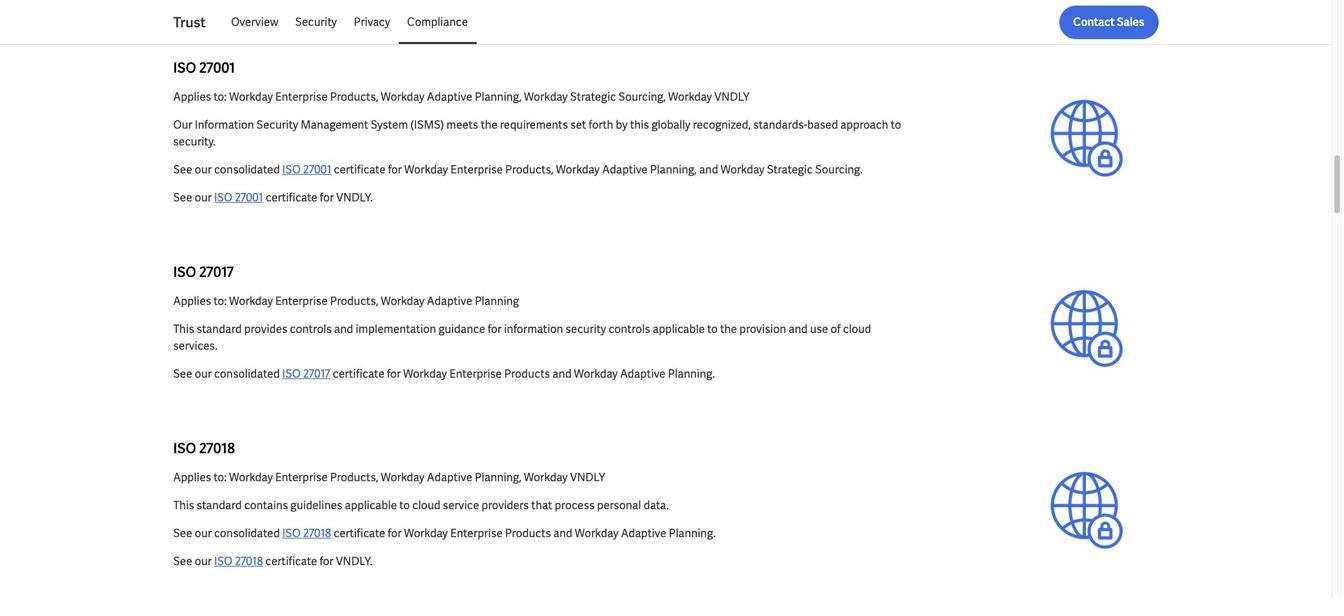 Task type: locate. For each thing, give the bounding box(es) containing it.
workday down recognized,
[[721, 162, 765, 177]]

1 horizontal spatial to
[[707, 322, 718, 337]]

service
[[443, 498, 479, 513]]

see our consolidated iso 27018 certificate for workday enterprise products and workday adaptive planning.
[[173, 526, 716, 541]]

2 standard from the top
[[197, 498, 242, 513]]

0 vertical spatial iso 27001 link
[[282, 162, 332, 177]]

standard left contains
[[197, 498, 242, 513]]

certificate
[[334, 162, 386, 177], [333, 367, 385, 382], [334, 526, 385, 541], [266, 554, 317, 569]]

vndly up process
[[570, 470, 605, 485]]

1 horizontal spatial strategic
[[767, 162, 813, 177]]

products, up the implementation
[[330, 294, 379, 309]]

27001 left certificate for
[[235, 190, 263, 205]]

0 vertical spatial to:
[[214, 90, 227, 104]]

2 vertical spatial to:
[[214, 470, 227, 485]]

2 vertical spatial planning,
[[475, 470, 522, 485]]

consolidated up see our iso 27001 certificate for vndly.
[[214, 162, 280, 177]]

27001 up certificate for
[[303, 162, 332, 177]]

1 applies from the top
[[173, 90, 211, 104]]

management
[[301, 118, 368, 132]]

for for iso 27001
[[388, 162, 402, 177]]

trust
[[173, 13, 206, 32]]

0 vertical spatial to
[[891, 118, 902, 132]]

contains
[[244, 498, 288, 513]]

0 vertical spatial planning.
[[668, 367, 715, 382]]

vndly. down guidelines at the bottom left
[[336, 554, 373, 569]]

to left "provision"
[[707, 322, 718, 337]]

for down system
[[388, 162, 402, 177]]

0 vertical spatial strategic
[[570, 90, 616, 104]]

use
[[810, 322, 829, 337]]

this down iso 27018
[[173, 498, 194, 513]]

this for iso 27017
[[173, 322, 194, 337]]

0 vertical spatial planning,
[[475, 90, 522, 104]]

0 horizontal spatial strategic
[[570, 90, 616, 104]]

vndly.
[[336, 190, 373, 205], [336, 554, 373, 569]]

providers
[[482, 498, 529, 513]]

standard for iso 27018
[[197, 498, 242, 513]]

3 see from the top
[[173, 367, 192, 382]]

to down applies to: workday enterprise products, workday adaptive planning, workday vndly
[[399, 498, 410, 513]]

1 our from the top
[[195, 162, 212, 177]]

1 vndly. from the top
[[336, 190, 373, 205]]

strategic
[[570, 90, 616, 104], [767, 162, 813, 177]]

1 to: from the top
[[214, 90, 227, 104]]

menu
[[223, 6, 477, 39]]

1 vertical spatial 27018
[[235, 554, 263, 569]]

the
[[481, 118, 498, 132], [721, 322, 737, 337]]

planning, up 'meets'
[[475, 90, 522, 104]]

3 applies from the top
[[173, 470, 211, 485]]

2 vertical spatial to
[[399, 498, 410, 513]]

personal
[[597, 498, 641, 513]]

1 vertical spatial iso 27018 link
[[214, 554, 263, 569]]

for inside this standard provides controls and implementation guidance for information security controls applicable to the provision and use of cloud services.
[[488, 322, 502, 337]]

0 horizontal spatial iso 27001 link
[[214, 190, 263, 205]]

1 horizontal spatial iso 27018 link
[[282, 526, 331, 541]]

27018
[[303, 526, 331, 541], [235, 554, 263, 569]]

of
[[831, 322, 841, 337]]

iso 27001 link up certificate for
[[282, 162, 332, 177]]

1 vertical spatial to
[[707, 322, 718, 337]]

1 this from the top
[[173, 322, 194, 337]]

workday down the implementation
[[403, 367, 447, 382]]

and down security
[[553, 367, 572, 382]]

system
[[371, 118, 408, 132]]

list
[[223, 6, 1159, 39]]

0 horizontal spatial controls
[[290, 322, 332, 337]]

1 vertical spatial vndly
[[570, 470, 605, 485]]

iso 27001
[[173, 59, 235, 77]]

this
[[173, 322, 194, 337], [173, 498, 194, 513]]

strategic down standards-
[[767, 162, 813, 177]]

standard
[[197, 322, 242, 337], [197, 498, 242, 513]]

consolidated down contains
[[214, 526, 280, 541]]

cloud right of
[[843, 322, 872, 337]]

our
[[195, 162, 212, 177], [195, 190, 212, 205], [195, 367, 212, 382], [195, 526, 212, 541], [195, 554, 212, 569]]

planning, up providers
[[475, 470, 522, 485]]

consolidated down provides
[[214, 367, 280, 382]]

for down guidelines at the bottom left
[[320, 554, 334, 569]]

products, for iso 27001
[[330, 90, 379, 104]]

planning, for iso 27018
[[475, 470, 522, 485]]

globe lock icon image
[[1013, 275, 1159, 381], [1013, 457, 1159, 563]]

compliance
[[407, 15, 468, 29]]

1 vertical spatial planning.
[[669, 526, 716, 541]]

2 vndly. from the top
[[336, 554, 373, 569]]

to right approach
[[891, 118, 902, 132]]

27017
[[199, 263, 234, 281], [303, 367, 330, 382]]

this up services.
[[173, 322, 194, 337]]

0 vertical spatial applicable
[[653, 322, 705, 337]]

security
[[295, 15, 337, 29], [257, 118, 298, 132]]

controls right provides
[[290, 322, 332, 337]]

4 our from the top
[[195, 526, 212, 541]]

4 see from the top
[[173, 526, 192, 541]]

for
[[388, 162, 402, 177], [488, 322, 502, 337], [387, 367, 401, 382], [388, 526, 402, 541], [320, 554, 334, 569]]

workday up 'globally'
[[669, 90, 712, 104]]

1 vertical spatial this
[[173, 498, 194, 513]]

iso 27001 link left certificate for
[[214, 190, 263, 205]]

2 our from the top
[[195, 190, 212, 205]]

1 vertical spatial iso 27001 link
[[214, 190, 263, 205]]

vndly up recognized,
[[715, 90, 750, 104]]

0 horizontal spatial the
[[481, 118, 498, 132]]

standard up services.
[[197, 322, 242, 337]]

this standard provides controls and implementation guidance for information security controls applicable to the provision and use of cloud services.
[[173, 322, 872, 354]]

27018 down guidelines at the bottom left
[[303, 526, 331, 541]]

applicable
[[653, 322, 705, 337], [345, 498, 397, 513]]

1 horizontal spatial applicable
[[653, 322, 705, 337]]

applies down iso 27017
[[173, 294, 211, 309]]

iso 27017
[[173, 263, 234, 281]]

our for iso 27017
[[195, 367, 212, 382]]

this
[[630, 118, 649, 132]]

for down 'planning'
[[488, 322, 502, 337]]

1 horizontal spatial 27017
[[303, 367, 330, 382]]

for down the implementation
[[387, 367, 401, 382]]

strategic up forth at left
[[570, 90, 616, 104]]

27001 down trust link
[[199, 59, 235, 77]]

2 vertical spatial consolidated
[[214, 526, 280, 541]]

1 controls from the left
[[290, 322, 332, 337]]

1 vertical spatial products
[[505, 526, 551, 541]]

controls
[[290, 322, 332, 337], [609, 322, 651, 337]]

information
[[504, 322, 563, 337]]

see our iso 27018 certificate for vndly.
[[173, 554, 373, 569]]

2 globe lock icon image from the top
[[1013, 457, 1159, 563]]

to: down iso 27017
[[214, 294, 227, 309]]

1 vertical spatial strategic
[[767, 162, 813, 177]]

workday down "set"
[[556, 162, 600, 177]]

5 see from the top
[[173, 554, 192, 569]]

enterprise down service
[[450, 526, 503, 541]]

1 horizontal spatial the
[[721, 322, 737, 337]]

process
[[555, 498, 595, 513]]

planning,
[[475, 90, 522, 104], [650, 162, 697, 177], [475, 470, 522, 485]]

0 horizontal spatial 27017
[[199, 263, 234, 281]]

workday up system
[[381, 90, 425, 104]]

0 horizontal spatial iso 27018 link
[[214, 554, 263, 569]]

cloud up see our consolidated iso 27018 certificate for workday enterprise products and workday adaptive planning.
[[412, 498, 441, 513]]

enterprise up provides
[[275, 294, 328, 309]]

overview link
[[223, 6, 287, 39]]

standard for iso 27017
[[197, 322, 242, 337]]

2 horizontal spatial to
[[891, 118, 902, 132]]

vndly
[[715, 90, 750, 104], [570, 470, 605, 485]]

certificate for iso 27017
[[333, 367, 385, 382]]

contact
[[1074, 15, 1115, 29]]

0 vertical spatial this
[[173, 322, 194, 337]]

0 vertical spatial security
[[295, 15, 337, 29]]

1 vertical spatial 27017
[[303, 367, 330, 382]]

implementation
[[356, 322, 436, 337]]

workday up provides
[[229, 294, 273, 309]]

1 vertical spatial standard
[[197, 498, 242, 513]]

approach
[[841, 118, 889, 132]]

1 vertical spatial consolidated
[[214, 367, 280, 382]]

1 vertical spatial to:
[[214, 294, 227, 309]]

0 horizontal spatial vndly
[[570, 470, 605, 485]]

to: up information
[[214, 90, 227, 104]]

products for iso 27018
[[505, 526, 551, 541]]

iso 27001 link
[[282, 162, 332, 177], [214, 190, 263, 205]]

products, up management
[[330, 90, 379, 104]]

provides
[[244, 322, 288, 337]]

this inside this standard provides controls and implementation guidance for information security controls applicable to the provision and use of cloud services.
[[173, 322, 194, 337]]

consolidated for 27001
[[214, 162, 280, 177]]

cloud
[[843, 322, 872, 337], [412, 498, 441, 513]]

0 vertical spatial products
[[504, 367, 550, 382]]

for for iso 27017
[[387, 367, 401, 382]]

2 consolidated from the top
[[214, 367, 280, 382]]

applicable inside this standard provides controls and implementation guidance for information security controls applicable to the provision and use of cloud services.
[[653, 322, 705, 337]]

products down this standard provides controls and implementation guidance for information security controls applicable to the provision and use of cloud services.
[[504, 367, 550, 382]]

iso 27018 link
[[282, 526, 331, 541], [214, 554, 263, 569]]

enterprise
[[275, 90, 328, 104], [451, 162, 503, 177], [275, 294, 328, 309], [450, 367, 502, 382], [275, 470, 328, 485], [450, 526, 503, 541]]

1 vertical spatial applicable
[[345, 498, 397, 513]]

products, up guidelines at the bottom left
[[330, 470, 379, 485]]

applies for 27017
[[173, 294, 211, 309]]

iso 27018 link down guidelines at the bottom left
[[282, 526, 331, 541]]

see
[[173, 162, 192, 177], [173, 190, 192, 205], [173, 367, 192, 382], [173, 526, 192, 541], [173, 554, 192, 569]]

27018 down contains
[[235, 554, 263, 569]]

guidelines
[[291, 498, 343, 513]]

1 vertical spatial vndly.
[[336, 554, 373, 569]]

0 vertical spatial cloud
[[843, 322, 872, 337]]

meets
[[447, 118, 478, 132]]

compliance link
[[399, 6, 477, 39]]

1 vertical spatial globe lock icon image
[[1013, 457, 1159, 563]]

services.
[[173, 339, 218, 354]]

applies up our
[[173, 90, 211, 104]]

1 vertical spatial cloud
[[412, 498, 441, 513]]

the right 'meets'
[[481, 118, 498, 132]]

cloud inside this standard provides controls and implementation guidance for information security controls applicable to the provision and use of cloud services.
[[843, 322, 872, 337]]

applies
[[173, 90, 211, 104], [173, 294, 211, 309], [173, 470, 211, 485]]

0 vertical spatial consolidated
[[214, 162, 280, 177]]

0 vertical spatial globe lock icon image
[[1013, 275, 1159, 381]]

and down process
[[554, 526, 573, 541]]

workday up the implementation
[[381, 294, 425, 309]]

0 vertical spatial standard
[[197, 322, 242, 337]]

workday down this standard contains guidelines applicable to cloud service providers that process personal data.
[[404, 526, 448, 541]]

globe icon image
[[1013, 85, 1159, 191]]

certificate for iso 27001
[[334, 162, 386, 177]]

set
[[571, 118, 587, 132]]

2 vertical spatial applies
[[173, 470, 211, 485]]

1 horizontal spatial iso 27001 link
[[282, 162, 332, 177]]

0 vertical spatial iso 27018 link
[[282, 526, 331, 541]]

vndly. right certificate for
[[336, 190, 373, 205]]

planning, down 'globally'
[[650, 162, 697, 177]]

trust link
[[173, 13, 223, 32]]

0 vertical spatial the
[[481, 118, 498, 132]]

1 consolidated from the top
[[214, 162, 280, 177]]

2 this from the top
[[173, 498, 194, 513]]

consolidated
[[214, 162, 280, 177], [214, 367, 280, 382], [214, 526, 280, 541]]

iso 27018 link down contains
[[214, 554, 263, 569]]

security right information
[[257, 118, 298, 132]]

1 vertical spatial the
[[721, 322, 737, 337]]

workday
[[229, 90, 273, 104], [381, 90, 425, 104], [524, 90, 568, 104], [669, 90, 712, 104], [405, 162, 448, 177], [556, 162, 600, 177], [721, 162, 765, 177], [229, 294, 273, 309], [381, 294, 425, 309], [403, 367, 447, 382], [574, 367, 618, 382], [229, 470, 273, 485], [381, 470, 425, 485], [524, 470, 568, 485], [404, 526, 448, 541], [575, 526, 619, 541]]

1 horizontal spatial vndly
[[715, 90, 750, 104]]

and
[[700, 162, 719, 177], [334, 322, 353, 337], [789, 322, 808, 337], [553, 367, 572, 382], [554, 526, 573, 541]]

0 vertical spatial applies
[[173, 90, 211, 104]]

1 horizontal spatial cloud
[[843, 322, 872, 337]]

our information security management system (isms) meets the requirements set forth by this globally recognized, standards-based approach to security.
[[173, 118, 902, 149]]

1 horizontal spatial 27018
[[303, 526, 331, 541]]

planning.
[[668, 367, 715, 382], [669, 526, 716, 541]]

1 standard from the top
[[197, 322, 242, 337]]

0 horizontal spatial applicable
[[345, 498, 397, 513]]

see for iso 27017
[[173, 367, 192, 382]]

controls right security
[[609, 322, 651, 337]]

1 horizontal spatial controls
[[609, 322, 651, 337]]

applies down iso 27018
[[173, 470, 211, 485]]

standard inside this standard provides controls and implementation guidance for information security controls applicable to the provision and use of cloud services.
[[197, 322, 242, 337]]

products,
[[330, 90, 379, 104], [505, 162, 554, 177], [330, 294, 379, 309], [330, 470, 379, 485]]

requirements
[[500, 118, 568, 132]]

1 see from the top
[[173, 162, 192, 177]]

data.
[[644, 498, 669, 513]]

applies to: workday enterprise products, workday adaptive planning, workday vndly
[[173, 470, 605, 485]]

security left privacy
[[295, 15, 337, 29]]

the left "provision"
[[721, 322, 737, 337]]

to: down iso 27018
[[214, 470, 227, 485]]

sourcing.
[[816, 162, 863, 177]]

for down this standard contains guidelines applicable to cloud service providers that process personal data.
[[388, 526, 402, 541]]

2 applies from the top
[[173, 294, 211, 309]]

0 horizontal spatial 27018
[[235, 554, 263, 569]]

products
[[504, 367, 550, 382], [505, 526, 551, 541]]

27001
[[199, 59, 235, 77], [303, 162, 332, 177], [235, 190, 263, 205]]

globe lock icon image for iso 27017
[[1013, 275, 1159, 381]]

to
[[891, 118, 902, 132], [707, 322, 718, 337], [399, 498, 410, 513]]

3 our from the top
[[195, 367, 212, 382]]

1 vertical spatial security
[[257, 118, 298, 132]]

0 vertical spatial 27018
[[303, 526, 331, 541]]

products down that
[[505, 526, 551, 541]]

the inside this standard provides controls and implementation guidance for information security controls applicable to the provision and use of cloud services.
[[721, 322, 737, 337]]

iso 27001 link for iso
[[282, 162, 332, 177]]

iso
[[173, 59, 196, 77], [282, 162, 301, 177], [214, 190, 233, 205], [173, 263, 196, 281], [282, 367, 301, 382], [282, 526, 301, 541], [214, 554, 233, 569]]

2 vertical spatial 27001
[[235, 190, 263, 205]]

privacy link
[[346, 6, 399, 39]]

2 to: from the top
[[214, 294, 227, 309]]

adaptive
[[427, 90, 473, 104], [602, 162, 648, 177], [427, 294, 473, 309], [620, 367, 666, 382], [427, 470, 473, 485], [621, 526, 667, 541]]

1 vertical spatial applies
[[173, 294, 211, 309]]

0 vertical spatial vndly.
[[336, 190, 373, 205]]

to:
[[214, 90, 227, 104], [214, 294, 227, 309], [214, 470, 227, 485]]

1 globe lock icon image from the top
[[1013, 275, 1159, 381]]

0 horizontal spatial to
[[399, 498, 410, 513]]



Task type: vqa. For each thing, say whether or not it's contained in the screenshot.
state
no



Task type: describe. For each thing, give the bounding box(es) containing it.
recognized,
[[693, 118, 751, 132]]

globe lock icon image for iso 27018
[[1013, 457, 1159, 563]]

iso 27018 link for 27018
[[214, 554, 263, 569]]

contact sales link
[[1060, 6, 1159, 39]]

for for iso 27018
[[388, 526, 402, 541]]

0 horizontal spatial cloud
[[412, 498, 441, 513]]

workday up information
[[229, 90, 273, 104]]

the inside our information security management system (isms) meets the requirements set forth by this globally recognized, standards-based approach to security.
[[481, 118, 498, 132]]

consolidated for 27017
[[214, 367, 280, 382]]

0 vertical spatial 27001
[[199, 59, 235, 77]]

and left use
[[789, 322, 808, 337]]

our for iso 27018
[[195, 526, 212, 541]]

see for iso 27001
[[173, 162, 192, 177]]

enterprise down guidance
[[450, 367, 502, 382]]

information
[[195, 118, 254, 132]]

contact sales
[[1074, 15, 1145, 29]]

certificate for
[[266, 190, 334, 205]]

iso 27001 link for 27001
[[214, 190, 263, 205]]

security inside menu
[[295, 15, 337, 29]]

certificate for iso 27018
[[334, 526, 385, 541]]

sourcing,
[[619, 90, 666, 104]]

this standard contains guidelines applicable to cloud service providers that process personal data.
[[173, 498, 669, 513]]

to: for 27001
[[214, 90, 227, 104]]

security inside our information security management system (isms) meets the requirements set forth by this globally recognized, standards-based approach to security.
[[257, 118, 298, 132]]

1 vertical spatial planning,
[[650, 162, 697, 177]]

menu containing overview
[[223, 6, 477, 39]]

enterprise down 'meets'
[[451, 162, 503, 177]]

workday up requirements
[[524, 90, 568, 104]]

and down applies to: workday enterprise products, workday adaptive planning
[[334, 322, 353, 337]]

workday up this standard contains guidelines applicable to cloud service providers that process personal data.
[[381, 470, 425, 485]]

3 to: from the top
[[214, 470, 227, 485]]

products, for iso 27017
[[330, 294, 379, 309]]

0 vertical spatial vndly
[[715, 90, 750, 104]]

applies for 27001
[[173, 90, 211, 104]]

iso 27018 link for iso
[[282, 526, 331, 541]]

products for iso 27017
[[504, 367, 550, 382]]

applies to: workday enterprise products, workday adaptive planning, workday strategic sourcing, workday vndly
[[173, 90, 750, 104]]

workday down (isms)
[[405, 162, 448, 177]]

and down recognized,
[[700, 162, 719, 177]]

to: for 27017
[[214, 294, 227, 309]]

to inside our information security management system (isms) meets the requirements set forth by this globally recognized, standards-based approach to security.
[[891, 118, 902, 132]]

that
[[532, 498, 553, 513]]

workday up contains
[[229, 470, 273, 485]]

our
[[173, 118, 192, 132]]

products, down our information security management system (isms) meets the requirements set forth by this globally recognized, standards-based approach to security.
[[505, 162, 554, 177]]

planning. for iso 27018
[[669, 526, 716, 541]]

security.
[[173, 134, 216, 149]]

see our consolidated iso 27001 certificate for workday enterprise products, workday adaptive planning, and workday strategic sourcing.
[[173, 162, 863, 177]]

0 vertical spatial 27017
[[199, 263, 234, 281]]

enterprise up management
[[275, 90, 328, 104]]

sales
[[1117, 15, 1145, 29]]

privacy
[[354, 15, 390, 29]]

applies to: workday enterprise products, workday adaptive planning
[[173, 294, 519, 309]]

see our iso 27001 certificate for vndly.
[[173, 190, 373, 205]]

iso 27017 link
[[282, 367, 330, 382]]

overview
[[231, 15, 279, 29]]

security
[[566, 322, 606, 337]]

by
[[616, 118, 628, 132]]

1 vertical spatial 27001
[[303, 162, 332, 177]]

enterprise up guidelines at the bottom left
[[275, 470, 328, 485]]

guidance
[[439, 322, 485, 337]]

planning, for iso 27001
[[475, 90, 522, 104]]

provision
[[740, 322, 786, 337]]

this for iso 27018
[[173, 498, 194, 513]]

workday down security
[[574, 367, 618, 382]]

workday down process
[[575, 526, 619, 541]]

planning
[[475, 294, 519, 309]]

see for iso 27018
[[173, 526, 192, 541]]

2 controls from the left
[[609, 322, 651, 337]]

5 our from the top
[[195, 554, 212, 569]]

to inside this standard provides controls and implementation guidance for information security controls applicable to the provision and use of cloud services.
[[707, 322, 718, 337]]

products, for iso 27018
[[330, 470, 379, 485]]

security link
[[287, 6, 346, 39]]

planning. for iso 27017
[[668, 367, 715, 382]]

workday up that
[[524, 470, 568, 485]]

standards-
[[754, 118, 808, 132]]

based
[[808, 118, 838, 132]]

2 see from the top
[[173, 190, 192, 205]]

list containing overview
[[223, 6, 1159, 39]]

(isms)
[[411, 118, 444, 132]]

3 consolidated from the top
[[214, 526, 280, 541]]

our for iso 27001
[[195, 162, 212, 177]]

see our consolidated iso 27017 certificate for workday enterprise products and workday adaptive planning.
[[173, 367, 715, 382]]

globally
[[652, 118, 691, 132]]

forth
[[589, 118, 614, 132]]

iso 27018
[[173, 440, 235, 458]]



